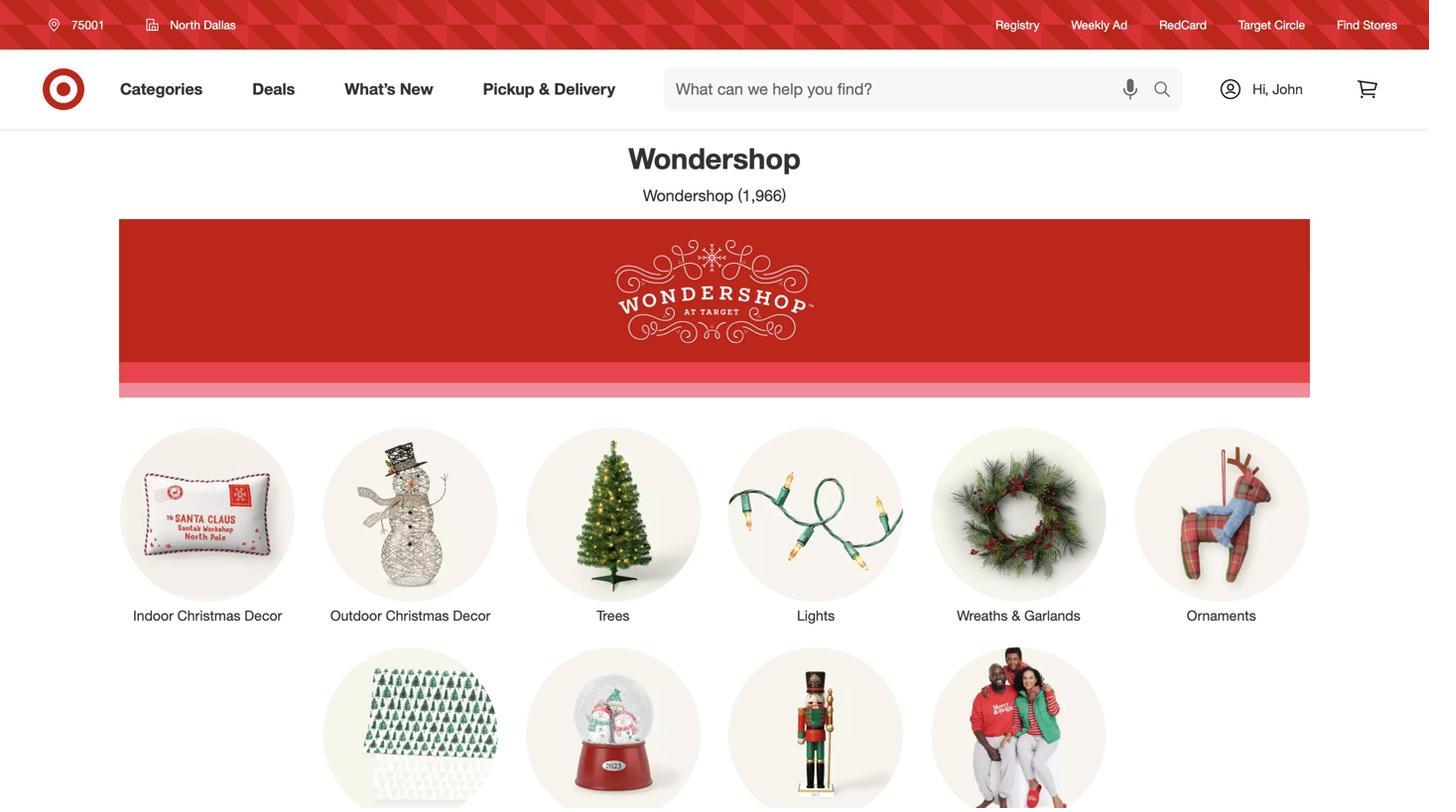 Task type: locate. For each thing, give the bounding box(es) containing it.
& inside pickup & delivery link
[[539, 79, 550, 99]]

wondershop up (1,966)
[[628, 141, 801, 176]]

outdoor
[[330, 607, 382, 625]]

0 vertical spatial wondershop
[[628, 141, 801, 176]]

lights
[[797, 607, 835, 625]]

christmas right outdoor
[[386, 607, 449, 625]]

0 horizontal spatial &
[[539, 79, 550, 99]]

north dallas button
[[133, 7, 249, 43]]

1 vertical spatial wondershop
[[643, 186, 733, 205]]

0 vertical spatial &
[[539, 79, 550, 99]]

lights link
[[715, 424, 917, 626]]

& right wreaths
[[1012, 607, 1020, 625]]

christmas
[[177, 607, 241, 625], [386, 607, 449, 625]]

weekly ad
[[1071, 17, 1128, 32]]

north
[[170, 17, 200, 32]]

decor for indoor christmas decor
[[244, 607, 282, 625]]

find
[[1337, 17, 1360, 32]]

decor for outdoor christmas decor
[[453, 607, 490, 625]]

2 decor from the left
[[453, 607, 490, 625]]

stores
[[1363, 17, 1397, 32]]

& for pickup
[[539, 79, 550, 99]]

john
[[1273, 80, 1303, 98]]

1 vertical spatial &
[[1012, 607, 1020, 625]]

wondershop wondershop (1,966)
[[628, 141, 801, 205]]

christmas right indoor
[[177, 607, 241, 625]]

&
[[539, 79, 550, 99], [1012, 607, 1020, 625]]

registry
[[996, 17, 1040, 32]]

ad
[[1113, 17, 1128, 32]]

1 christmas from the left
[[177, 607, 241, 625]]

0 horizontal spatial christmas
[[177, 607, 241, 625]]

1 horizontal spatial christmas
[[386, 607, 449, 625]]

1 horizontal spatial &
[[1012, 607, 1020, 625]]

categories link
[[103, 67, 227, 111]]

& right pickup
[[539, 79, 550, 99]]

indoor christmas decor
[[133, 607, 282, 625]]

hi,
[[1253, 80, 1269, 98]]

2 christmas from the left
[[386, 607, 449, 625]]

decor
[[244, 607, 282, 625], [453, 607, 490, 625]]

target circle link
[[1239, 16, 1305, 33]]

outdoor christmas decor
[[330, 607, 490, 625]]

wondershop left (1,966)
[[643, 186, 733, 205]]

circle
[[1275, 17, 1305, 32]]

& inside wreaths & garlands link
[[1012, 607, 1020, 625]]

1 decor from the left
[[244, 607, 282, 625]]

0 horizontal spatial decor
[[244, 607, 282, 625]]

wondershop inside the 'wondershop wondershop (1,966)'
[[643, 186, 733, 205]]

what's
[[345, 79, 395, 99]]

trees link
[[512, 424, 715, 626]]

wondershop
[[628, 141, 801, 176], [643, 186, 733, 205]]

registry link
[[996, 16, 1040, 33]]

75001 button
[[36, 7, 125, 43]]

(1,966)
[[738, 186, 786, 205]]

1 horizontal spatial decor
[[453, 607, 490, 625]]

75001
[[71, 17, 105, 32]]

garlands
[[1024, 607, 1081, 625]]

search button
[[1144, 67, 1192, 115]]

find stores
[[1337, 17, 1397, 32]]

redcard
[[1159, 17, 1207, 32]]



Task type: vqa. For each thing, say whether or not it's contained in the screenshot.
right Decor
yes



Task type: describe. For each thing, give the bounding box(es) containing it.
wreaths
[[957, 607, 1008, 625]]

weekly
[[1071, 17, 1110, 32]]

search
[[1144, 81, 1192, 101]]

new
[[400, 79, 433, 99]]

christmas for indoor
[[177, 607, 241, 625]]

deals
[[252, 79, 295, 99]]

dallas
[[204, 17, 236, 32]]

find stores link
[[1337, 16, 1397, 33]]

trees
[[597, 607, 630, 625]]

north dallas
[[170, 17, 236, 32]]

pickup & delivery link
[[466, 67, 640, 111]]

categories
[[120, 79, 203, 99]]

redcard link
[[1159, 16, 1207, 33]]

pickup
[[483, 79, 534, 99]]

deals link
[[235, 67, 320, 111]]

indoor
[[133, 607, 173, 625]]

indoor christmas decor link
[[106, 424, 309, 626]]

what's new
[[345, 79, 433, 99]]

delivery
[[554, 79, 615, 99]]

wondershop at target image
[[119, 219, 1310, 398]]

& for wreaths
[[1012, 607, 1020, 625]]

ornaments
[[1187, 607, 1256, 625]]

wreaths & garlands link
[[917, 424, 1120, 626]]

hi, john
[[1253, 80, 1303, 98]]

what's new link
[[328, 67, 458, 111]]

weekly ad link
[[1071, 16, 1128, 33]]

ornaments link
[[1120, 424, 1323, 626]]

christmas for outdoor
[[386, 607, 449, 625]]

outdoor christmas decor link
[[309, 424, 512, 626]]

wreaths & garlands
[[957, 607, 1081, 625]]

target
[[1239, 17, 1271, 32]]

target circle
[[1239, 17, 1305, 32]]

What can we help you find? suggestions appear below search field
[[664, 67, 1158, 111]]

pickup & delivery
[[483, 79, 615, 99]]



